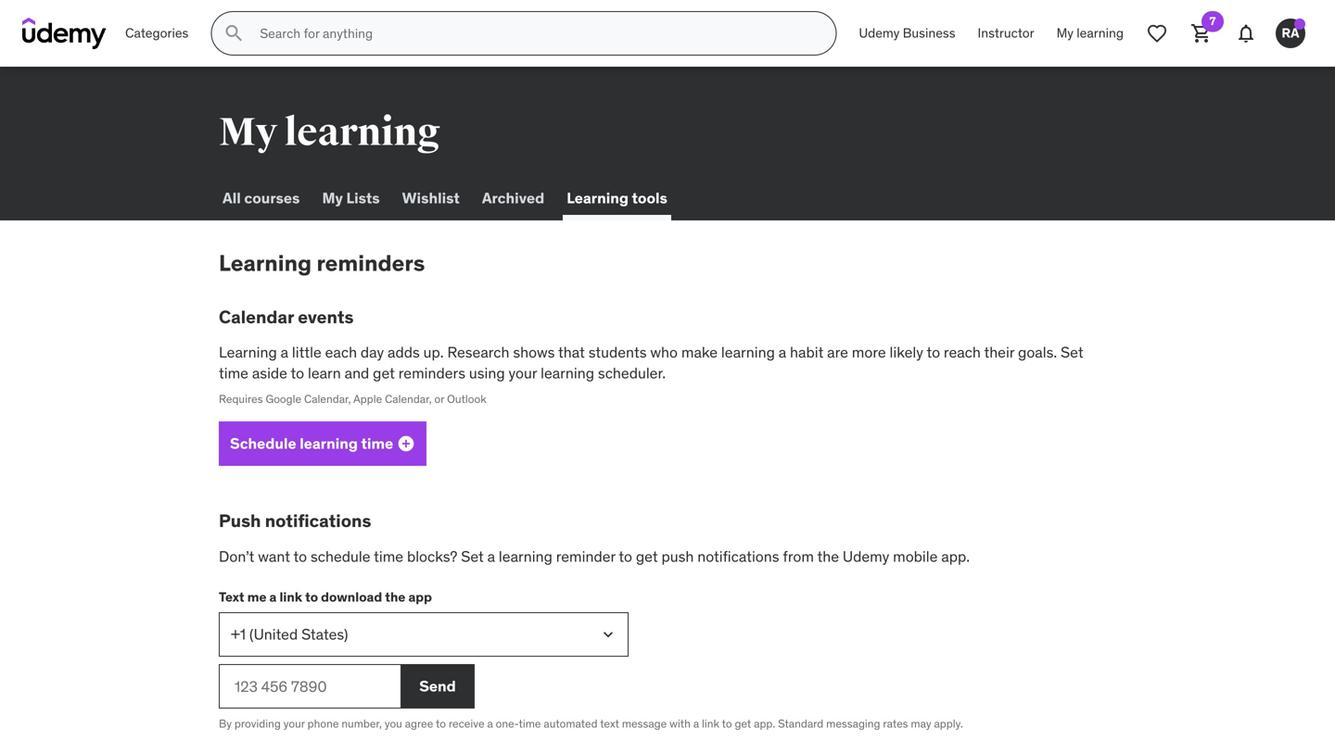 Task type: vqa. For each thing, say whether or not it's contained in the screenshot.
from
yes



Task type: describe. For each thing, give the bounding box(es) containing it.
1 vertical spatial notifications
[[697, 547, 779, 567]]

learning inside button
[[300, 434, 358, 453]]

1 vertical spatial udemy
[[843, 547, 889, 567]]

0 horizontal spatial your
[[283, 717, 305, 732]]

message
[[622, 717, 667, 732]]

set inside learning a little each day adds up. research shows that students who make learning a habit are more likely to reach their goals. set time aside to learn and get reminders using your learning scheduler. requires google calendar, apple calendar, or outlook
[[1061, 343, 1084, 362]]

courses
[[244, 189, 300, 208]]

wishlist
[[402, 189, 460, 208]]

0 vertical spatial notifications
[[265, 510, 371, 532]]

or
[[434, 392, 444, 406]]

to right agree
[[436, 717, 446, 732]]

learning down that
[[541, 364, 594, 383]]

ra
[[1282, 25, 1300, 41]]

download
[[321, 589, 382, 606]]

blocks?
[[407, 547, 457, 567]]

standard
[[778, 717, 824, 732]]

learning tools
[[567, 189, 668, 208]]

my learning link
[[1045, 11, 1135, 56]]

receive
[[449, 717, 485, 732]]

don't
[[219, 547, 254, 567]]

outlook
[[447, 392, 486, 406]]

to left download
[[305, 589, 318, 606]]

shows
[[513, 343, 555, 362]]

a left one-
[[487, 717, 493, 732]]

1 calendar, from the left
[[304, 392, 351, 406]]

archived
[[482, 189, 544, 208]]

0 horizontal spatial the
[[385, 589, 406, 606]]

tools
[[632, 189, 668, 208]]

1 vertical spatial get
[[636, 547, 658, 567]]

mobile
[[893, 547, 938, 567]]

all courses link
[[219, 176, 304, 221]]

small image
[[397, 435, 416, 454]]

Search for anything text field
[[256, 18, 813, 49]]

push
[[661, 547, 694, 567]]

habit
[[790, 343, 824, 362]]

and
[[345, 364, 369, 383]]

rates
[[883, 717, 908, 732]]

requires
[[219, 392, 263, 406]]

their
[[984, 343, 1015, 362]]

calendar events
[[219, 306, 354, 328]]

my lists
[[322, 189, 380, 208]]

0 vertical spatial my learning
[[1057, 25, 1124, 41]]

calendar
[[219, 306, 294, 328]]

a right the me
[[269, 589, 277, 606]]

apply.
[[934, 717, 963, 732]]

text
[[600, 717, 619, 732]]

udemy image
[[22, 18, 107, 49]]

research
[[447, 343, 510, 362]]

goals.
[[1018, 343, 1057, 362]]

my for my learning link
[[1057, 25, 1074, 41]]

likely
[[890, 343, 923, 362]]

each
[[325, 343, 357, 362]]

time inside 'schedule learning time' button
[[361, 434, 393, 453]]

schedule learning time
[[230, 434, 393, 453]]

learning a little each day adds up. research shows that students who make learning a habit are more likely to reach their goals. set time aside to learn and get reminders using your learning scheduler. requires google calendar, apple calendar, or outlook
[[219, 343, 1084, 406]]

push notifications
[[219, 510, 371, 532]]

day
[[361, 343, 384, 362]]

don't want to schedule time blocks? set a learning reminder to get push notifications from the udemy mobile app.
[[219, 547, 970, 567]]

little
[[292, 343, 322, 362]]

wishlist link
[[398, 176, 463, 221]]

number,
[[341, 717, 382, 732]]

by
[[219, 717, 232, 732]]

my lists link
[[318, 176, 384, 221]]

0 vertical spatial udemy
[[859, 25, 900, 41]]

push
[[219, 510, 261, 532]]

a right blocks?
[[487, 547, 495, 567]]

to right likely
[[927, 343, 940, 362]]

archived link
[[478, 176, 548, 221]]

reach
[[944, 343, 981, 362]]

2 calendar, from the left
[[385, 392, 432, 406]]

learning inside learning a little each day adds up. research shows that students who make learning a habit are more likely to reach their goals. set time aside to learn and get reminders using your learning scheduler. requires google calendar, apple calendar, or outlook
[[219, 343, 277, 362]]

learning for learning tools
[[567, 189, 629, 208]]

adds
[[388, 343, 420, 362]]

lists
[[346, 189, 380, 208]]

categories
[[125, 25, 189, 41]]

are
[[827, 343, 848, 362]]

7 link
[[1179, 11, 1224, 56]]

who
[[650, 343, 678, 362]]

all courses
[[223, 189, 300, 208]]

time left the automated
[[519, 717, 541, 732]]

with
[[670, 717, 691, 732]]

udemy business
[[859, 25, 956, 41]]

using
[[469, 364, 505, 383]]

learning tools link
[[563, 176, 671, 221]]

agree
[[405, 717, 433, 732]]

more
[[852, 343, 886, 362]]

0 vertical spatial reminders
[[317, 249, 425, 277]]

learning for learning reminders
[[219, 249, 312, 277]]

text
[[219, 589, 244, 606]]



Task type: locate. For each thing, give the bounding box(es) containing it.
set right blocks?
[[461, 547, 484, 567]]

schedule
[[311, 547, 370, 567]]

your
[[509, 364, 537, 383], [283, 717, 305, 732]]

get
[[373, 364, 395, 383], [636, 547, 658, 567], [735, 717, 751, 732]]

0 horizontal spatial get
[[373, 364, 395, 383]]

learning left reminder
[[499, 547, 552, 567]]

schedule learning time button
[[219, 422, 427, 467]]

set right goals.
[[1061, 343, 1084, 362]]

your down shows
[[509, 364, 537, 383]]

0 vertical spatial link
[[280, 589, 302, 606]]

my right instructor
[[1057, 25, 1074, 41]]

learning inside learning tools link
[[567, 189, 629, 208]]

1 vertical spatial my
[[219, 108, 277, 157]]

my learning
[[1057, 25, 1124, 41], [219, 108, 440, 157]]

udemy left mobile
[[843, 547, 889, 567]]

the
[[817, 547, 839, 567], [385, 589, 406, 606]]

get down day
[[373, 364, 395, 383]]

link right with on the bottom right of the page
[[702, 717, 719, 732]]

app. left standard
[[754, 717, 775, 732]]

link right the me
[[280, 589, 302, 606]]

reminders inside learning a little each day adds up. research shows that students who make learning a habit are more likely to reach their goals. set time aside to learn and get reminders using your learning scheduler. requires google calendar, apple calendar, or outlook
[[398, 364, 465, 383]]

notifications left from
[[697, 547, 779, 567]]

want
[[258, 547, 290, 567]]

1 horizontal spatial set
[[1061, 343, 1084, 362]]

1 vertical spatial app.
[[754, 717, 775, 732]]

2 vertical spatial learning
[[219, 343, 277, 362]]

learning
[[567, 189, 629, 208], [219, 249, 312, 277], [219, 343, 277, 362]]

me
[[247, 589, 267, 606]]

messaging
[[826, 717, 880, 732]]

google
[[266, 392, 301, 406]]

1 horizontal spatial link
[[702, 717, 719, 732]]

0 horizontal spatial my learning
[[219, 108, 440, 157]]

categories button
[[114, 11, 200, 56]]

up.
[[423, 343, 444, 362]]

set
[[1061, 343, 1084, 362], [461, 547, 484, 567]]

2 horizontal spatial my
[[1057, 25, 1074, 41]]

1 vertical spatial my learning
[[219, 108, 440, 157]]

time up requires at bottom left
[[219, 364, 248, 383]]

get left standard
[[735, 717, 751, 732]]

1 vertical spatial set
[[461, 547, 484, 567]]

automated
[[544, 717, 598, 732]]

send button
[[401, 665, 475, 709]]

the left app
[[385, 589, 406, 606]]

1 horizontal spatial calendar,
[[385, 392, 432, 406]]

1 horizontal spatial the
[[817, 547, 839, 567]]

to
[[927, 343, 940, 362], [291, 364, 304, 383], [293, 547, 307, 567], [619, 547, 632, 567], [305, 589, 318, 606], [436, 717, 446, 732], [722, 717, 732, 732]]

get inside learning a little each day adds up. research shows that students who make learning a habit are more likely to reach their goals. set time aside to learn and get reminders using your learning scheduler. requires google calendar, apple calendar, or outlook
[[373, 364, 395, 383]]

0 vertical spatial set
[[1061, 343, 1084, 362]]

notifications
[[265, 510, 371, 532], [697, 547, 779, 567]]

events
[[298, 306, 354, 328]]

to right want
[[293, 547, 307, 567]]

one-
[[496, 717, 519, 732]]

1 vertical spatial learning
[[219, 249, 312, 277]]

my for my lists link
[[322, 189, 343, 208]]

apple
[[353, 392, 382, 406]]

my learning up my lists
[[219, 108, 440, 157]]

my left lists
[[322, 189, 343, 208]]

calendar, down learn
[[304, 392, 351, 406]]

app. right mobile
[[941, 547, 970, 567]]

0 horizontal spatial notifications
[[265, 510, 371, 532]]

your left phone
[[283, 717, 305, 732]]

learning
[[1077, 25, 1124, 41], [284, 108, 440, 157], [721, 343, 775, 362], [541, 364, 594, 383], [300, 434, 358, 453], [499, 547, 552, 567]]

phone
[[308, 717, 339, 732]]

that
[[558, 343, 585, 362]]

by providing your phone number, you agree to receive a one-time automated text message with a link to get app. standard messaging rates may apply.
[[219, 717, 963, 732]]

calendar,
[[304, 392, 351, 406], [385, 392, 432, 406]]

to right reminder
[[619, 547, 632, 567]]

0 horizontal spatial link
[[280, 589, 302, 606]]

time left small "icon"
[[361, 434, 393, 453]]

time left blocks?
[[374, 547, 403, 567]]

all
[[223, 189, 241, 208]]

1 vertical spatial reminders
[[398, 364, 465, 383]]

may
[[911, 717, 931, 732]]

my learning left wishlist icon
[[1057, 25, 1124, 41]]

123 456 7890 text field
[[219, 665, 401, 709]]

notifications image
[[1235, 22, 1257, 45]]

reminders down lists
[[317, 249, 425, 277]]

0 vertical spatial get
[[373, 364, 395, 383]]

learning up lists
[[284, 108, 440, 157]]

get left the push
[[636, 547, 658, 567]]

instructor link
[[967, 11, 1045, 56]]

wishlist image
[[1146, 22, 1168, 45]]

learn
[[308, 364, 341, 383]]

a left little
[[281, 343, 288, 362]]

students
[[588, 343, 647, 362]]

instructor
[[978, 25, 1034, 41]]

7
[[1210, 14, 1216, 28]]

0 vertical spatial learning
[[567, 189, 629, 208]]

scheduler.
[[598, 364, 666, 383]]

you
[[385, 717, 402, 732]]

learning up calendar
[[219, 249, 312, 277]]

aside
[[252, 364, 287, 383]]

a
[[281, 343, 288, 362], [779, 343, 786, 362], [487, 547, 495, 567], [269, 589, 277, 606], [487, 717, 493, 732], [693, 717, 699, 732]]

app
[[408, 589, 432, 606]]

calendar, left the or
[[385, 392, 432, 406]]

send
[[419, 677, 456, 696]]

1 horizontal spatial your
[[509, 364, 537, 383]]

link
[[280, 589, 302, 606], [702, 717, 719, 732]]

to right with on the bottom right of the page
[[722, 717, 732, 732]]

udemy
[[859, 25, 900, 41], [843, 547, 889, 567]]

to down little
[[291, 364, 304, 383]]

1 vertical spatial the
[[385, 589, 406, 606]]

0 vertical spatial my
[[1057, 25, 1074, 41]]

0 horizontal spatial app.
[[754, 717, 775, 732]]

ra link
[[1268, 11, 1313, 56]]

0 horizontal spatial my
[[219, 108, 277, 157]]

your inside learning a little each day adds up. research shows that students who make learning a habit are more likely to reach their goals. set time aside to learn and get reminders using your learning scheduler. requires google calendar, apple calendar, or outlook
[[509, 364, 537, 383]]

time inside learning a little each day adds up. research shows that students who make learning a habit are more likely to reach their goals. set time aside to learn and get reminders using your learning scheduler. requires google calendar, apple calendar, or outlook
[[219, 364, 248, 383]]

business
[[903, 25, 956, 41]]

2 horizontal spatial get
[[735, 717, 751, 732]]

learning reminders
[[219, 249, 425, 277]]

0 vertical spatial your
[[509, 364, 537, 383]]

you have alerts image
[[1294, 19, 1305, 30]]

learning left wishlist icon
[[1077, 25, 1124, 41]]

1 vertical spatial link
[[702, 717, 719, 732]]

learning up aside in the left of the page
[[219, 343, 277, 362]]

text me a link to download the app
[[219, 589, 432, 606]]

reminders down up.
[[398, 364, 465, 383]]

shopping cart with 7 items image
[[1191, 22, 1213, 45]]

notifications up schedule
[[265, 510, 371, 532]]

my
[[1057, 25, 1074, 41], [219, 108, 277, 157], [322, 189, 343, 208]]

1 vertical spatial your
[[283, 717, 305, 732]]

2 vertical spatial get
[[735, 717, 751, 732]]

udemy business link
[[848, 11, 967, 56]]

a right with on the bottom right of the page
[[693, 717, 699, 732]]

learning down apple
[[300, 434, 358, 453]]

1 horizontal spatial my
[[322, 189, 343, 208]]

0 vertical spatial the
[[817, 547, 839, 567]]

time
[[219, 364, 248, 383], [361, 434, 393, 453], [374, 547, 403, 567], [519, 717, 541, 732]]

a left habit at the top right of page
[[779, 343, 786, 362]]

make
[[681, 343, 718, 362]]

my up all courses
[[219, 108, 277, 157]]

1 horizontal spatial my learning
[[1057, 25, 1124, 41]]

learning left tools
[[567, 189, 629, 208]]

reminders
[[317, 249, 425, 277], [398, 364, 465, 383]]

app.
[[941, 547, 970, 567], [754, 717, 775, 732]]

1 horizontal spatial get
[[636, 547, 658, 567]]

1 horizontal spatial notifications
[[697, 547, 779, 567]]

schedule
[[230, 434, 296, 453]]

1 horizontal spatial app.
[[941, 547, 970, 567]]

the right from
[[817, 547, 839, 567]]

learning right make
[[721, 343, 775, 362]]

reminder
[[556, 547, 616, 567]]

0 vertical spatial app.
[[941, 547, 970, 567]]

0 horizontal spatial calendar,
[[304, 392, 351, 406]]

providing
[[234, 717, 281, 732]]

udemy left business
[[859, 25, 900, 41]]

submit search image
[[223, 22, 245, 45]]

from
[[783, 547, 814, 567]]

2 vertical spatial my
[[322, 189, 343, 208]]

0 horizontal spatial set
[[461, 547, 484, 567]]



